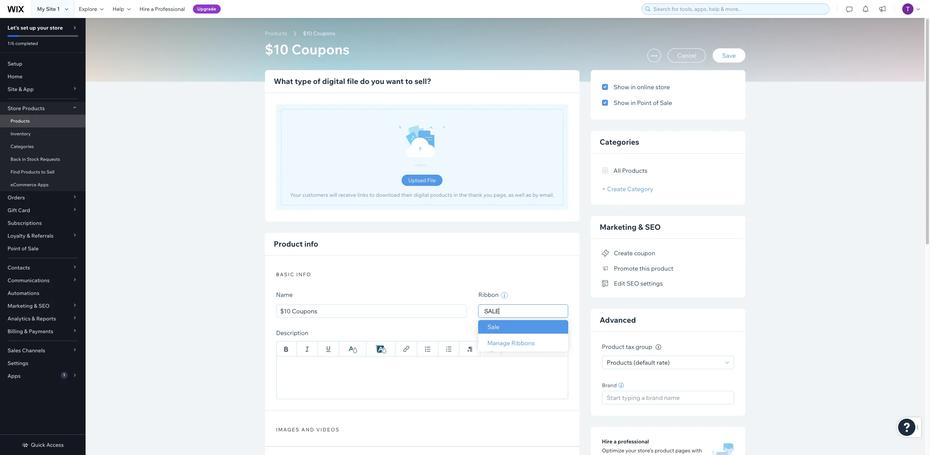 Task type: describe. For each thing, give the bounding box(es) containing it.
help
[[611, 455, 622, 456]]

let's
[[8, 24, 19, 31]]

store's
[[638, 448, 654, 455]]

generate
[[522, 330, 548, 338]]

generate ai text
[[522, 330, 568, 338]]

in for point
[[631, 99, 636, 107]]

let's set up your store
[[8, 24, 63, 31]]

referrals
[[31, 233, 54, 240]]

0 vertical spatial sale
[[660, 99, 672, 107]]

show for show in online store
[[614, 83, 629, 91]]

0 vertical spatial you
[[371, 77, 384, 86]]

seo settings image
[[602, 281, 610, 288]]

upgrade button
[[193, 5, 221, 14]]

rate)
[[657, 359, 670, 367]]

point inside sidebar element
[[8, 246, 20, 252]]

of inside point of sale link
[[22, 246, 27, 252]]

1/6 completed
[[8, 41, 38, 46]]

completed
[[15, 41, 38, 46]]

0 vertical spatial to
[[405, 77, 413, 86]]

ribbon
[[478, 291, 500, 299]]

analytics & reports button
[[0, 313, 86, 325]]

1 as from the left
[[508, 192, 514, 199]]

category
[[627, 185, 653, 193]]

cancel
[[677, 52, 697, 59]]

point of sale
[[8, 246, 39, 252]]

gift card button
[[0, 204, 86, 217]]

products inside popup button
[[22, 105, 45, 112]]

explore
[[79, 6, 97, 12]]

& for billing & payments dropdown button
[[24, 328, 28, 335]]

automations
[[8, 290, 39, 297]]

this
[[640, 265, 650, 272]]

of inside optimize your store's product pages with the help of an expert.
[[623, 455, 628, 456]]

0 horizontal spatial apps
[[8, 373, 21, 380]]

quick access
[[31, 442, 64, 449]]

videos
[[316, 427, 340, 433]]

billing & payments
[[8, 328, 53, 335]]

Add a product name text field
[[276, 305, 467, 318]]

product tax group
[[602, 344, 654, 351]]

0 horizontal spatial 1
[[57, 6, 60, 12]]

thank
[[468, 192, 482, 199]]

help button
[[108, 0, 135, 18]]

info for basic info
[[296, 272, 311, 278]]

Select box search field
[[484, 305, 562, 318]]

payments
[[29, 328, 53, 335]]

setup link
[[0, 57, 86, 70]]

my
[[37, 6, 45, 12]]

categories link
[[0, 140, 86, 153]]

quick access button
[[22, 442, 64, 449]]

marketing & seo inside $10 coupons form
[[600, 223, 661, 232]]

ecommerce apps link
[[0, 179, 86, 191]]

their
[[401, 192, 413, 199]]

products
[[430, 192, 452, 199]]

home
[[8, 73, 22, 80]]

communications
[[8, 277, 50, 284]]

0 horizontal spatial digital
[[322, 77, 345, 86]]

& for analytics & reports popup button
[[32, 316, 35, 322]]

manage
[[487, 340, 510, 347]]

automations link
[[0, 287, 86, 300]]

gift
[[8, 207, 17, 214]]

marketing inside $10 coupons form
[[600, 223, 637, 232]]

optimize
[[602, 448, 624, 455]]

promote coupon image
[[602, 250, 610, 257]]

create inside 'button'
[[614, 250, 633, 257]]

inventory link
[[0, 128, 86, 140]]

categories inside $10 coupons form
[[600, 137, 639, 147]]

$10 coupons form
[[86, 18, 930, 456]]

customers
[[302, 192, 328, 199]]

products (default rate)
[[607, 359, 670, 367]]

product info
[[274, 240, 318, 249]]

online
[[637, 83, 654, 91]]

1 horizontal spatial digital
[[414, 192, 429, 199]]

description
[[276, 330, 308, 337]]

my site 1
[[37, 6, 60, 12]]

setup
[[8, 60, 22, 67]]

product inside button
[[651, 265, 674, 272]]

0 vertical spatial site
[[46, 6, 56, 12]]

site inside dropdown button
[[8, 86, 17, 93]]

of right type
[[313, 77, 321, 86]]

upload file button
[[402, 175, 443, 186]]

store products button
[[0, 102, 86, 115]]

2 horizontal spatial seo
[[645, 223, 661, 232]]

expert.
[[637, 455, 654, 456]]

advanced
[[600, 316, 636, 325]]

orders button
[[0, 191, 86, 204]]

optimize your store's product pages with the help of an expert.
[[602, 448, 702, 456]]

sales channels button
[[0, 345, 86, 357]]

2 vertical spatial sale
[[487, 324, 500, 331]]

what type of digital file do you want to sell?
[[274, 77, 431, 86]]

marketing inside popup button
[[8, 303, 33, 310]]

save button
[[713, 48, 745, 63]]

file
[[427, 177, 436, 184]]

group
[[636, 344, 652, 351]]

info for product info
[[304, 240, 318, 249]]

1 horizontal spatial you
[[483, 192, 492, 199]]

in for stock
[[22, 157, 26, 162]]

receive
[[339, 192, 356, 199]]

back
[[11, 157, 21, 162]]

subscriptions link
[[0, 217, 86, 230]]

find
[[11, 169, 20, 175]]

with
[[692, 448, 702, 455]]

do
[[360, 77, 370, 86]]

show in point of sale
[[614, 99, 672, 107]]

inventory
[[11, 131, 31, 137]]

false text field
[[276, 357, 568, 400]]

& for loyalty & referrals popup button
[[27, 233, 30, 240]]

1 vertical spatial $10
[[265, 41, 289, 58]]

promote this product button
[[602, 263, 674, 274]]

info tooltip image
[[656, 345, 661, 351]]

orders
[[8, 194, 25, 201]]

billing
[[8, 328, 23, 335]]

analytics
[[8, 316, 30, 322]]

create coupon button
[[602, 248, 655, 259]]

set
[[21, 24, 28, 31]]

1 inside sidebar element
[[63, 373, 65, 378]]

communications button
[[0, 274, 86, 287]]

marketing & seo button
[[0, 300, 86, 313]]

site & app
[[8, 86, 34, 93]]



Task type: vqa. For each thing, say whether or not it's contained in the screenshot.
topmost the Products 'Link'
yes



Task type: locate. For each thing, give the bounding box(es) containing it.
0 vertical spatial store
[[50, 24, 63, 31]]

in left online
[[631, 83, 636, 91]]

& inside $10 coupons form
[[638, 223, 643, 232]]

show in online store
[[614, 83, 670, 91]]

0 vertical spatial show
[[614, 83, 629, 91]]

links
[[357, 192, 368, 199]]

sale inside sidebar element
[[28, 246, 39, 252]]

the left help
[[602, 455, 610, 456]]

1 vertical spatial sale
[[28, 246, 39, 252]]

& for the site & app dropdown button
[[19, 86, 22, 93]]

1
[[57, 6, 60, 12], [63, 373, 65, 378]]

show left online
[[614, 83, 629, 91]]

product for product info
[[274, 240, 303, 249]]

1 horizontal spatial 1
[[63, 373, 65, 378]]

seo inside popup button
[[39, 303, 50, 310]]

1 show from the top
[[614, 83, 629, 91]]

as left well
[[508, 192, 514, 199]]

product left pages
[[655, 448, 674, 455]]

0 horizontal spatial to
[[41, 169, 46, 175]]

to left sell? on the left top of page
[[405, 77, 413, 86]]

0 vertical spatial marketing & seo
[[600, 223, 661, 232]]

page,
[[494, 192, 507, 199]]

want
[[386, 77, 404, 86]]

1 vertical spatial product
[[655, 448, 674, 455]]

reports
[[36, 316, 56, 322]]

images and videos
[[276, 427, 340, 433]]

0 vertical spatial info
[[304, 240, 318, 249]]

find products to sell
[[11, 169, 54, 175]]

sale up manage
[[487, 324, 500, 331]]

2 as from the left
[[526, 192, 531, 199]]

settings
[[8, 360, 28, 367]]

as left by
[[526, 192, 531, 199]]

show for show in point of sale
[[614, 99, 629, 107]]

loyalty
[[8, 233, 26, 240]]

1 right my
[[57, 6, 60, 12]]

edit
[[614, 280, 625, 288]]

info up basic info
[[304, 240, 318, 249]]

pages
[[676, 448, 691, 455]]

settings
[[641, 280, 663, 288]]

sale
[[660, 99, 672, 107], [28, 246, 39, 252], [487, 324, 500, 331]]

1 horizontal spatial marketing
[[600, 223, 637, 232]]

1 vertical spatial marketing
[[8, 303, 33, 310]]

store products
[[8, 105, 45, 112]]

seo up coupon
[[645, 223, 661, 232]]

0 vertical spatial digital
[[322, 77, 345, 86]]

sell?
[[415, 77, 431, 86]]

coupons
[[313, 30, 335, 37], [292, 41, 350, 58]]

promote image
[[602, 266, 610, 272]]

store
[[50, 24, 63, 31], [656, 83, 670, 91]]

& up analytics & reports
[[34, 303, 37, 310]]

you right do
[[371, 77, 384, 86]]

product
[[651, 265, 674, 272], [655, 448, 674, 455]]

marketing & seo up create coupon 'button'
[[600, 223, 661, 232]]

1 vertical spatial store
[[656, 83, 670, 91]]

0 horizontal spatial marketing & seo
[[8, 303, 50, 310]]

all
[[614, 167, 621, 175]]

gift card
[[8, 207, 30, 214]]

sidebar element
[[0, 18, 86, 456]]

0 horizontal spatial site
[[8, 86, 17, 93]]

& left app
[[19, 86, 22, 93]]

digital left file
[[322, 77, 345, 86]]

& right loyalty
[[27, 233, 30, 240]]

$10 coupons
[[303, 30, 335, 37], [265, 41, 350, 58]]

&
[[19, 86, 22, 93], [638, 223, 643, 232], [27, 233, 30, 240], [34, 303, 37, 310], [32, 316, 35, 322], [24, 328, 28, 335]]

seo up analytics & reports popup button
[[39, 303, 50, 310]]

digital right their
[[414, 192, 429, 199]]

1 horizontal spatial sale
[[487, 324, 500, 331]]

1 vertical spatial your
[[626, 448, 637, 455]]

apps down find products to sell link
[[37, 182, 49, 188]]

images
[[276, 427, 300, 433]]

point down online
[[637, 99, 652, 107]]

1 vertical spatial apps
[[8, 373, 21, 380]]

site & app button
[[0, 83, 86, 96]]

0 vertical spatial the
[[459, 192, 467, 199]]

contacts
[[8, 265, 30, 271]]

2 vertical spatial seo
[[39, 303, 50, 310]]

name
[[276, 291, 293, 299]]

card
[[18, 207, 30, 214]]

1 vertical spatial product
[[602, 344, 624, 351]]

product for product tax group
[[602, 344, 624, 351]]

0 horizontal spatial seo
[[39, 303, 50, 310]]

store inside sidebar element
[[50, 24, 63, 31]]

hire for hire a professional
[[140, 6, 150, 12]]

your inside optimize your store's product pages with the help of an expert.
[[626, 448, 637, 455]]

1 vertical spatial marketing & seo
[[8, 303, 50, 310]]

product right this
[[651, 265, 674, 272]]

store inside $10 coupons form
[[656, 83, 670, 91]]

hire for hire a professional
[[602, 439, 613, 446]]

edit seo settings
[[614, 280, 663, 288]]

create right '+'
[[607, 185, 626, 193]]

1 horizontal spatial $10
[[303, 30, 312, 37]]

0 horizontal spatial point
[[8, 246, 20, 252]]

marketing & seo up analytics & reports
[[8, 303, 50, 310]]

1 horizontal spatial point
[[637, 99, 652, 107]]

0 vertical spatial apps
[[37, 182, 49, 188]]

1 horizontal spatial hire
[[602, 439, 613, 446]]

apps inside ecommerce apps link
[[37, 182, 49, 188]]

0 horizontal spatial hire
[[140, 6, 150, 12]]

in right products
[[454, 192, 458, 199]]

1 horizontal spatial categories
[[600, 137, 639, 147]]

ribbons
[[511, 340, 535, 347]]

billing & payments button
[[0, 325, 86, 338]]

back in stock requests link
[[0, 153, 86, 166]]

1 horizontal spatial seo
[[627, 280, 639, 288]]

products link inside $10 coupons form
[[261, 30, 291, 37]]

channels
[[22, 348, 45, 354]]

+
[[602, 185, 606, 193]]

1 vertical spatial the
[[602, 455, 610, 456]]

promote this product
[[614, 265, 674, 272]]

1 vertical spatial 1
[[63, 373, 65, 378]]

0 horizontal spatial store
[[50, 24, 63, 31]]

sale down show in online store
[[660, 99, 672, 107]]

0 horizontal spatial product
[[274, 240, 303, 249]]

0 horizontal spatial the
[[459, 192, 467, 199]]

basic info
[[276, 272, 311, 278]]

of left the an
[[623, 455, 628, 456]]

1 horizontal spatial your
[[626, 448, 637, 455]]

file
[[347, 77, 358, 86]]

marketing up analytics
[[8, 303, 33, 310]]

0 horizontal spatial your
[[37, 24, 49, 31]]

1 horizontal spatial product
[[602, 344, 624, 351]]

hire up optimize
[[602, 439, 613, 446]]

access
[[46, 442, 64, 449]]

1 vertical spatial point
[[8, 246, 20, 252]]

2 show from the top
[[614, 99, 629, 107]]

categories up all
[[600, 137, 639, 147]]

product up basic
[[274, 240, 303, 249]]

by
[[533, 192, 539, 199]]

categories inside sidebar element
[[11, 144, 34, 149]]

1 vertical spatial coupons
[[292, 41, 350, 58]]

point of sale link
[[0, 243, 86, 255]]

0 horizontal spatial you
[[371, 77, 384, 86]]

a up optimize
[[614, 439, 617, 446]]

a left professional
[[151, 6, 154, 12]]

categories down inventory
[[11, 144, 34, 149]]

sale down loyalty & referrals
[[28, 246, 39, 252]]

2 vertical spatial to
[[370, 192, 375, 199]]

well
[[515, 192, 525, 199]]

manage ribbons
[[487, 340, 535, 347]]

0 vertical spatial seo
[[645, 223, 661, 232]]

a for professional
[[614, 439, 617, 446]]

0 vertical spatial hire
[[140, 6, 150, 12]]

a inside $10 coupons form
[[614, 439, 617, 446]]

1 vertical spatial hire
[[602, 439, 613, 446]]

1 horizontal spatial as
[[526, 192, 531, 199]]

& right the billing
[[24, 328, 28, 335]]

tax
[[626, 344, 634, 351]]

store down my site 1
[[50, 24, 63, 31]]

as
[[508, 192, 514, 199], [526, 192, 531, 199]]

in for online
[[631, 83, 636, 91]]

1 horizontal spatial apps
[[37, 182, 49, 188]]

info right basic
[[296, 272, 311, 278]]

ecommerce apps
[[11, 182, 49, 188]]

0 horizontal spatial products link
[[0, 115, 86, 128]]

0 horizontal spatial sale
[[28, 246, 39, 252]]

your inside sidebar element
[[37, 24, 49, 31]]

$10
[[303, 30, 312, 37], [265, 41, 289, 58]]

0 vertical spatial point
[[637, 99, 652, 107]]

store
[[8, 105, 21, 112]]

1 horizontal spatial the
[[602, 455, 610, 456]]

a for professional
[[151, 6, 154, 12]]

1 vertical spatial digital
[[414, 192, 429, 199]]

in down show in online store
[[631, 99, 636, 107]]

& left reports
[[32, 316, 35, 322]]

your right up
[[37, 24, 49, 31]]

you left page,
[[483, 192, 492, 199]]

of down loyalty & referrals
[[22, 246, 27, 252]]

1 vertical spatial info
[[296, 272, 311, 278]]

your
[[290, 192, 301, 199]]

1 vertical spatial create
[[614, 250, 633, 257]]

hire a professional
[[602, 439, 649, 446]]

& for marketing & seo popup button
[[34, 303, 37, 310]]

0 vertical spatial create
[[607, 185, 626, 193]]

& up coupon
[[638, 223, 643, 232]]

0 vertical spatial a
[[151, 6, 154, 12]]

1 vertical spatial a
[[614, 439, 617, 446]]

2 horizontal spatial sale
[[660, 99, 672, 107]]

product left tax
[[602, 344, 624, 351]]

show down show in online store
[[614, 99, 629, 107]]

the
[[459, 192, 467, 199], [602, 455, 610, 456]]

1 horizontal spatial marketing & seo
[[600, 223, 661, 232]]

subscriptions
[[8, 220, 42, 227]]

site down home
[[8, 86, 17, 93]]

the inside optimize your store's product pages with the help of an expert.
[[602, 455, 610, 456]]

0 horizontal spatial $10
[[265, 41, 289, 58]]

0 vertical spatial your
[[37, 24, 49, 31]]

create
[[607, 185, 626, 193], [614, 250, 633, 257]]

1 vertical spatial you
[[483, 192, 492, 199]]

1 vertical spatial to
[[41, 169, 46, 175]]

0 vertical spatial $10 coupons
[[303, 30, 335, 37]]

1 down "settings" link
[[63, 373, 65, 378]]

to inside sidebar element
[[41, 169, 46, 175]]

store right online
[[656, 83, 670, 91]]

sell
[[47, 169, 54, 175]]

ai
[[549, 330, 555, 338]]

0 vertical spatial products link
[[261, 30, 291, 37]]

point down loyalty
[[8, 246, 20, 252]]

marketing & seo inside marketing & seo popup button
[[8, 303, 50, 310]]

professional
[[155, 6, 185, 12]]

Start typing a brand name field
[[605, 392, 731, 405]]

1 vertical spatial site
[[8, 86, 17, 93]]

seo inside button
[[627, 280, 639, 288]]

1 horizontal spatial a
[[614, 439, 617, 446]]

loyalty & referrals
[[8, 233, 54, 240]]

0 horizontal spatial as
[[508, 192, 514, 199]]

(default
[[634, 359, 655, 367]]

loyalty & referrals button
[[0, 230, 86, 243]]

stock
[[27, 157, 39, 162]]

seo right edit
[[627, 280, 639, 288]]

in inside sidebar element
[[22, 157, 26, 162]]

home link
[[0, 70, 86, 83]]

quick
[[31, 442, 45, 449]]

0 vertical spatial coupons
[[313, 30, 335, 37]]

your customers will receive links to download their digital products in the thank you page, as well as by email.
[[290, 192, 554, 199]]

hire right help "button"
[[140, 6, 150, 12]]

1 horizontal spatial products link
[[261, 30, 291, 37]]

0 horizontal spatial marketing
[[8, 303, 33, 310]]

0 vertical spatial product
[[651, 265, 674, 272]]

0 vertical spatial 1
[[57, 6, 60, 12]]

Search for tools, apps, help & more... field
[[651, 4, 827, 14]]

generate ai text button
[[510, 330, 568, 339]]

1 vertical spatial show
[[614, 99, 629, 107]]

0 vertical spatial $10
[[303, 30, 312, 37]]

hire inside $10 coupons form
[[602, 439, 613, 446]]

upload file
[[408, 177, 436, 184]]

site right my
[[46, 6, 56, 12]]

1 horizontal spatial to
[[370, 192, 375, 199]]

0 horizontal spatial categories
[[11, 144, 34, 149]]

apps
[[37, 182, 49, 188], [8, 373, 21, 380]]

1 horizontal spatial site
[[46, 6, 56, 12]]

to right links
[[370, 192, 375, 199]]

1 vertical spatial products link
[[0, 115, 86, 128]]

create up the promote at the bottom of page
[[614, 250, 633, 257]]

apps down settings at the bottom left of the page
[[8, 373, 21, 380]]

point inside $10 coupons form
[[637, 99, 652, 107]]

find products to sell link
[[0, 166, 86, 179]]

requests
[[40, 157, 60, 162]]

marketing up create coupon 'button'
[[600, 223, 637, 232]]

hire a professional
[[140, 6, 185, 12]]

contacts button
[[0, 262, 86, 274]]

the left thank
[[459, 192, 467, 199]]

manage ribbons button
[[478, 335, 568, 353]]

0 horizontal spatial a
[[151, 6, 154, 12]]

site
[[46, 6, 56, 12], [8, 86, 17, 93]]

0 vertical spatial product
[[274, 240, 303, 249]]

your down professional
[[626, 448, 637, 455]]

to left sell
[[41, 169, 46, 175]]

2 horizontal spatial to
[[405, 77, 413, 86]]

1 vertical spatial $10 coupons
[[265, 41, 350, 58]]

product inside optimize your store's product pages with the help of an expert.
[[655, 448, 674, 455]]

help
[[113, 6, 124, 12]]

in right back
[[22, 157, 26, 162]]

0 vertical spatial marketing
[[600, 223, 637, 232]]

1 vertical spatial seo
[[627, 280, 639, 288]]

of down online
[[653, 99, 659, 107]]

1 horizontal spatial store
[[656, 83, 670, 91]]

coupon
[[634, 250, 655, 257]]

point
[[637, 99, 652, 107], [8, 246, 20, 252]]



